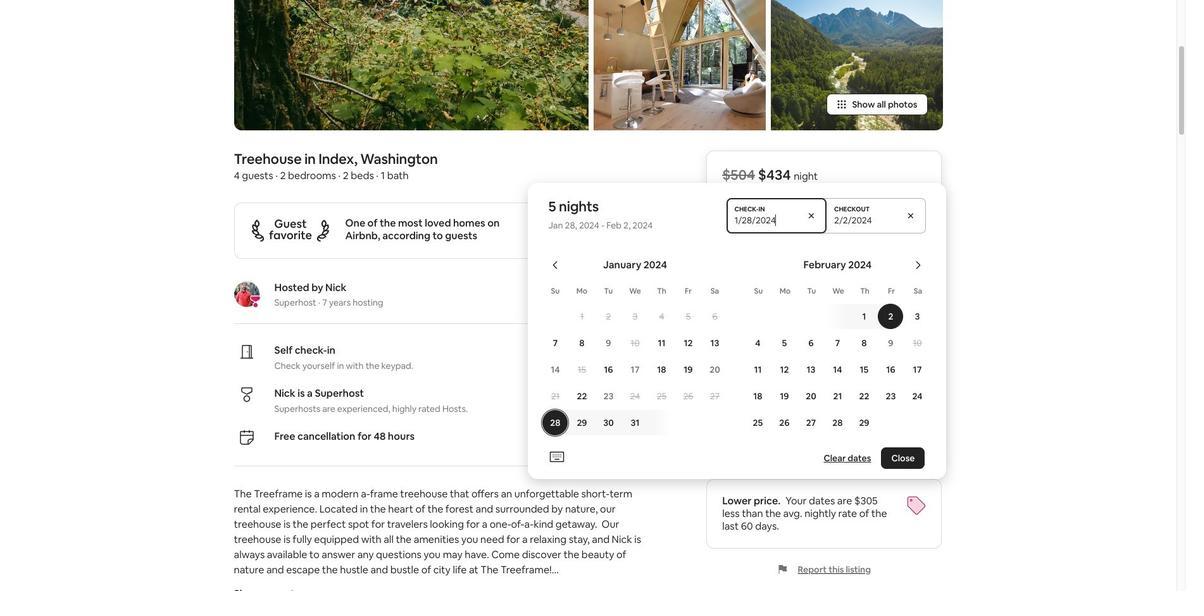 Task type: describe. For each thing, give the bounding box(es) containing it.
MM/DD/YYYY text field
[[735, 215, 796, 226]]

nestled at the foot of the gunn peaks and mt. baring image
[[771, 0, 943, 131]]

calendar application
[[528, 245, 1186, 464]]



Task type: locate. For each thing, give the bounding box(es) containing it.
the treeframe cabin image 3 image
[[593, 0, 766, 131]]

Add date text field
[[834, 215, 896, 226]]

host profile picture image
[[234, 282, 259, 307]]

the treeframe cabin image 1 image
[[234, 0, 588, 131]]



Task type: vqa. For each thing, say whether or not it's contained in the screenshot.
– inside the Rhododendron, Oregon 55 miles away 5 nights · Nov 12 – 17 $1,025 total before taxes
no



